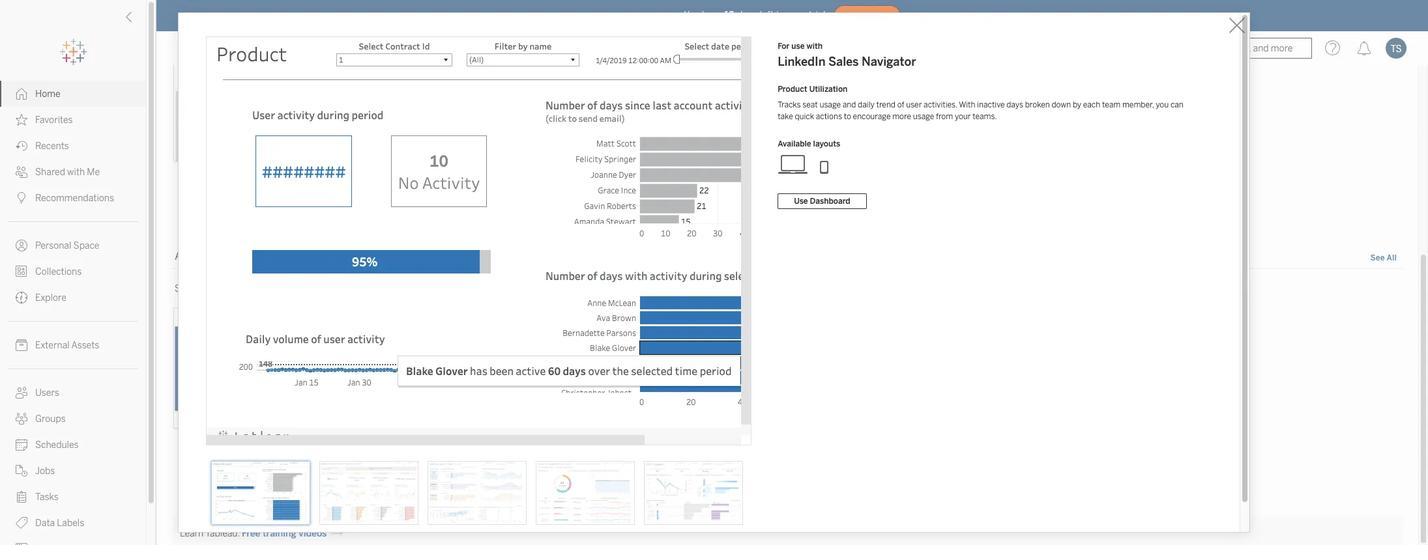 Task type: vqa. For each thing, say whether or not it's contained in the screenshot.
in to the bottom
yes



Task type: describe. For each thing, give the bounding box(es) containing it.
25 minutes ago for tourism
[[617, 190, 672, 199]]

use
[[794, 197, 808, 206]]

with inside main navigation. press the up and down arrow keys to access links. element
[[67, 167, 85, 178]]

and
[[843, 100, 856, 110]]

for
[[778, 42, 790, 51]]

have
[[702, 9, 722, 21]]

inactive
[[978, 100, 1005, 110]]

for use with linkedin sales navigator
[[778, 42, 917, 69]]

collections
[[35, 267, 82, 278]]

minutes for business
[[410, 190, 439, 199]]

recents
[[35, 141, 69, 152]]

recommendations link
[[0, 185, 146, 211]]

data labels
[[35, 518, 84, 529]]

quick
[[795, 112, 815, 121]]

of
[[898, 100, 905, 110]]

free
[[242, 529, 260, 540]]

teams.
[[973, 112, 997, 121]]

jobs
[[35, 466, 55, 477]]

external assets
[[35, 340, 99, 351]]

all
[[1387, 254, 1397, 263]]

2 data from the left
[[515, 284, 533, 295]]

personal space link
[[0, 233, 146, 259]]

explore
[[35, 293, 66, 304]]

available layouts
[[778, 140, 841, 149]]

minutes for global indicators
[[192, 190, 221, 199]]

1 horizontal spatial to
[[535, 284, 544, 295]]

shared with me link
[[0, 159, 146, 185]]

with inside the for use with linkedin sales navigator
[[807, 42, 823, 51]]

free training videos
[[242, 529, 327, 540]]

pre-
[[227, 284, 244, 295]]

indicators
[[211, 172, 254, 183]]

encourage
[[853, 112, 891, 121]]

40 minutes ago
[[835, 190, 890, 199]]

data labels link
[[0, 511, 146, 537]]

user
[[906, 100, 922, 110]]

phone image
[[809, 154, 841, 175]]

available
[[778, 140, 812, 149]]

external
[[35, 340, 70, 351]]

can
[[1171, 100, 1184, 110]]

2 vertical spatial your
[[380, 284, 399, 295]]

tasks
[[35, 492, 59, 503]]

eloqua
[[647, 439, 676, 450]]

25 minutes ago for global indicators
[[181, 190, 236, 199]]

0 vertical spatial usage
[[820, 100, 841, 110]]

personal
[[35, 241, 71, 252]]

get
[[546, 284, 559, 295]]

collections link
[[0, 259, 146, 285]]

global
[[181, 172, 209, 183]]

marketo
[[399, 439, 435, 450]]

use inside the for use with linkedin sales navigator
[[792, 42, 805, 51]]

recommendations
[[35, 193, 114, 204]]

dashboard
[[810, 197, 851, 206]]

actions
[[816, 112, 842, 121]]

0 horizontal spatial use
[[465, 284, 480, 295]]

tracks
[[778, 100, 801, 110]]

1 vertical spatial in
[[360, 284, 368, 295]]

buy now
[[850, 11, 885, 20]]

sales
[[829, 55, 859, 69]]

utilization
[[810, 85, 848, 94]]

favorites
[[35, 115, 73, 126]]

learn tableau.
[[180, 529, 240, 540]]

ssi analysis image
[[536, 462, 635, 526]]

global indicators
[[181, 172, 254, 183]]

trial.
[[809, 9, 829, 21]]

groups
[[35, 414, 66, 425]]

with
[[959, 100, 976, 110]]

training
[[263, 529, 297, 540]]

now
[[867, 11, 885, 20]]

ago for business
[[441, 190, 454, 199]]

0 horizontal spatial to
[[370, 284, 378, 295]]

linkedin
[[778, 55, 826, 69]]

oracle
[[617, 439, 645, 450]]

source,
[[422, 284, 452, 295]]

days inside product utilization tracks seat usage and daily trend of user activities. with inactive days broken down by each team member, you can take quick actions to encourage more usage from your teams.
[[1007, 100, 1024, 110]]

product
[[778, 85, 808, 94]]

activities.
[[924, 100, 958, 110]]

daily
[[858, 100, 875, 110]]

laptop image
[[778, 154, 809, 175]]

use dashboard button
[[778, 194, 867, 209]]

buy
[[850, 11, 865, 20]]

see
[[1371, 254, 1385, 263]]

26 minutes ago
[[399, 190, 454, 199]]

salesforce
[[181, 439, 226, 450]]

start from a pre-built workbook. simply sign in to your data source, or use sample data to get started.
[[175, 284, 594, 295]]



Task type: locate. For each thing, give the bounding box(es) containing it.
data left source, on the bottom of page
[[401, 284, 420, 295]]

shared with me
[[35, 167, 100, 178]]

business
[[399, 172, 438, 183]]

favorites link
[[0, 107, 146, 133]]

from left a
[[198, 284, 218, 295]]

right arrow image
[[332, 529, 343, 540]]

minutes down 'business'
[[410, 190, 439, 199]]

inmail engagement image
[[644, 462, 743, 526]]

built
[[244, 284, 263, 295]]

1 vertical spatial usage
[[913, 112, 935, 121]]

0 vertical spatial your
[[787, 9, 806, 21]]

started.
[[561, 284, 594, 295]]

13
[[725, 9, 735, 21]]

0 horizontal spatial data
[[401, 284, 420, 295]]

0 horizontal spatial from
[[198, 284, 218, 295]]

home
[[35, 89, 60, 100]]

your
[[787, 9, 806, 21], [955, 112, 971, 121], [380, 284, 399, 295]]

4 ago from the left
[[877, 190, 890, 199]]

1 horizontal spatial with
[[807, 42, 823, 51]]

external assets link
[[0, 333, 146, 359]]

1 horizontal spatial usage
[[913, 112, 935, 121]]

use right for
[[792, 42, 805, 51]]

shared
[[35, 167, 65, 178]]

0 horizontal spatial in
[[360, 284, 368, 295]]

0 horizontal spatial 25 minutes ago
[[181, 190, 236, 199]]

1 vertical spatial your
[[955, 112, 971, 121]]

data
[[401, 284, 420, 295], [515, 284, 533, 295]]

1 data from the left
[[401, 284, 420, 295]]

from
[[936, 112, 954, 121], [198, 284, 218, 295]]

to inside product utilization tracks seat usage and daily trend of user activities. with inactive days broken down by each team member, you can take quick actions to encourage more usage from your teams.
[[844, 112, 852, 121]]

down
[[1052, 100, 1072, 110]]

usage down user
[[913, 112, 935, 121]]

learn
[[180, 529, 204, 540]]

days right 13
[[737, 9, 758, 21]]

see all
[[1371, 254, 1397, 263]]

or
[[454, 284, 463, 295]]

use right "or"
[[465, 284, 480, 295]]

from down activities.
[[936, 112, 954, 121]]

more
[[893, 112, 912, 121]]

groups link
[[0, 406, 146, 432]]

minutes down tourism
[[628, 190, 657, 199]]

use dashboard
[[794, 197, 851, 206]]

see all link
[[1370, 252, 1398, 266]]

1 horizontal spatial days
[[1007, 100, 1024, 110]]

product utilization image
[[211, 462, 310, 526]]

in right the left
[[777, 9, 785, 21]]

labels
[[57, 518, 84, 529]]

0 vertical spatial days
[[737, 9, 758, 21]]

target search image
[[428, 462, 527, 526]]

0 vertical spatial with
[[807, 42, 823, 51]]

your left trial.
[[787, 9, 806, 21]]

0 horizontal spatial 25
[[181, 190, 190, 199]]

your down with
[[955, 112, 971, 121]]

with left the me
[[67, 167, 85, 178]]

trend
[[877, 100, 896, 110]]

jobs link
[[0, 458, 146, 484]]

each
[[1084, 100, 1101, 110]]

tasks link
[[0, 484, 146, 511]]

26
[[399, 190, 408, 199]]

buy now button
[[834, 5, 901, 26]]

seat
[[803, 100, 818, 110]]

layouts
[[814, 140, 841, 149]]

by
[[1073, 100, 1082, 110]]

0 horizontal spatial days
[[737, 9, 758, 21]]

users link
[[0, 380, 146, 406]]

from inside product utilization tracks seat usage and daily trend of user activities. with inactive days broken down by each team member, you can take quick actions to encourage more usage from your teams.
[[936, 112, 954, 121]]

broken
[[1026, 100, 1050, 110]]

25
[[181, 190, 190, 199], [617, 190, 626, 199]]

tourism
[[617, 172, 651, 183]]

data right sample
[[515, 284, 533, 295]]

free training videos link
[[242, 529, 343, 540]]

to right sign
[[370, 284, 378, 295]]

ago
[[223, 190, 236, 199], [441, 190, 454, 199], [659, 190, 672, 199], [877, 190, 890, 199]]

with
[[807, 42, 823, 51], [67, 167, 85, 178]]

take
[[778, 112, 793, 121]]

space
[[73, 241, 99, 252]]

a
[[220, 284, 225, 295]]

3 minutes from the left
[[628, 190, 657, 199]]

sample
[[482, 284, 512, 295]]

1 ago from the left
[[223, 190, 236, 199]]

2 25 from the left
[[617, 190, 626, 199]]

1 horizontal spatial your
[[787, 9, 806, 21]]

1 vertical spatial days
[[1007, 100, 1024, 110]]

with up linkedin
[[807, 42, 823, 51]]

0 horizontal spatial your
[[380, 284, 399, 295]]

simply
[[310, 284, 339, 295]]

1 horizontal spatial data
[[515, 284, 533, 295]]

3 ago from the left
[[659, 190, 672, 199]]

oracle eloqua
[[617, 439, 676, 450]]

2 horizontal spatial your
[[955, 112, 971, 121]]

2 horizontal spatial to
[[844, 112, 852, 121]]

member,
[[1123, 100, 1155, 110]]

minutes
[[192, 190, 221, 199], [410, 190, 439, 199], [628, 190, 657, 199], [846, 190, 875, 199]]

1 horizontal spatial use
[[792, 42, 805, 51]]

videos
[[299, 529, 327, 540]]

2 ago from the left
[[441, 190, 454, 199]]

users
[[35, 388, 59, 399]]

data
[[35, 518, 55, 529]]

performance overview image
[[320, 462, 419, 526]]

recents link
[[0, 133, 146, 159]]

sign
[[341, 284, 358, 295]]

main navigation. press the up and down arrow keys to access links. element
[[0, 81, 146, 546]]

0 horizontal spatial with
[[67, 167, 85, 178]]

you
[[1156, 100, 1169, 110]]

ago for global indicators
[[223, 190, 236, 199]]

your right sign
[[380, 284, 399, 295]]

in
[[777, 9, 785, 21], [360, 284, 368, 295]]

25 minutes ago down tourism
[[617, 190, 672, 199]]

days left broken
[[1007, 100, 1024, 110]]

25 down tourism
[[617, 190, 626, 199]]

assets
[[71, 340, 99, 351]]

to down and
[[844, 112, 852, 121]]

4 minutes from the left
[[846, 190, 875, 199]]

me
[[87, 167, 100, 178]]

home link
[[0, 81, 146, 107]]

25 for global indicators
[[181, 190, 190, 199]]

25 for tourism
[[617, 190, 626, 199]]

2 25 minutes ago from the left
[[617, 190, 672, 199]]

schedules link
[[0, 432, 146, 458]]

1 25 from the left
[[181, 190, 190, 199]]

product utilization tracks seat usage and daily trend of user activities. with inactive days broken down by each team member, you can take quick actions to encourage more usage from your teams.
[[778, 85, 1184, 121]]

you
[[684, 9, 700, 21]]

25 down global
[[181, 190, 190, 199]]

navigation panel element
[[0, 39, 146, 546]]

1 25 minutes ago from the left
[[181, 190, 236, 199]]

left
[[760, 9, 774, 21]]

1 horizontal spatial 25
[[617, 190, 626, 199]]

minutes down global indicators
[[192, 190, 221, 199]]

in right sign
[[360, 284, 368, 295]]

personal space
[[35, 241, 99, 252]]

0 vertical spatial in
[[777, 9, 785, 21]]

1 horizontal spatial 25 minutes ago
[[617, 190, 672, 199]]

1 vertical spatial use
[[465, 284, 480, 295]]

1 vertical spatial from
[[198, 284, 218, 295]]

1 vertical spatial with
[[67, 167, 85, 178]]

explore link
[[0, 285, 146, 311]]

0 vertical spatial use
[[792, 42, 805, 51]]

usage up actions
[[820, 100, 841, 110]]

minutes for tourism
[[628, 190, 657, 199]]

0 vertical spatial from
[[936, 112, 954, 121]]

days
[[737, 9, 758, 21], [1007, 100, 1024, 110]]

navigator
[[862, 55, 917, 69]]

2 minutes from the left
[[410, 190, 439, 199]]

1 minutes from the left
[[192, 190, 221, 199]]

ago for tourism
[[659, 190, 672, 199]]

1 horizontal spatial from
[[936, 112, 954, 121]]

your inside product utilization tracks seat usage and daily trend of user activities. with inactive days broken down by each team member, you can take quick actions to encourage more usage from your teams.
[[955, 112, 971, 121]]

to left get on the left bottom
[[535, 284, 544, 295]]

usage
[[820, 100, 841, 110], [913, 112, 935, 121]]

minutes right the 40
[[846, 190, 875, 199]]

40
[[835, 190, 845, 199]]

you have 13 days left in your trial.
[[684, 9, 829, 21]]

1 horizontal spatial in
[[777, 9, 785, 21]]

0 horizontal spatial usage
[[820, 100, 841, 110]]

25 minutes ago down global indicators
[[181, 190, 236, 199]]



